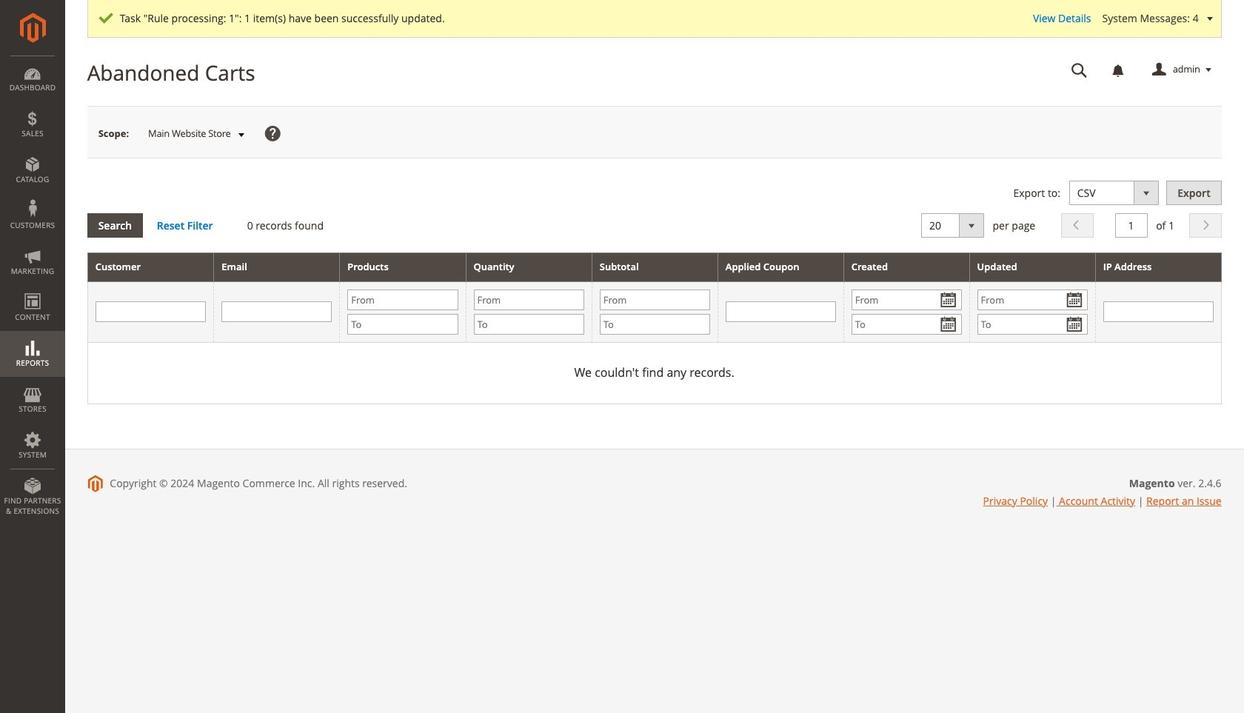Task type: describe. For each thing, give the bounding box(es) containing it.
2 to text field from the left
[[474, 314, 584, 335]]

1 to text field from the left
[[348, 314, 458, 335]]

from text field for 3rd to text field from the right
[[474, 290, 584, 310]]

from text field for 4th to text field from left
[[852, 290, 962, 310]]

4 to text field from the left
[[852, 314, 962, 335]]

from text field for first to text field from left
[[348, 290, 458, 310]]

magento admin panel image
[[20, 13, 46, 43]]

3 to text field from the left
[[600, 314, 710, 335]]



Task type: locate. For each thing, give the bounding box(es) containing it.
From text field
[[978, 290, 1088, 310]]

None text field
[[1061, 57, 1098, 83], [1115, 214, 1148, 238], [726, 302, 836, 323], [1061, 57, 1098, 83], [1115, 214, 1148, 238], [726, 302, 836, 323]]

from text field for 3rd to text field from left
[[600, 290, 710, 310]]

1 from text field from the left
[[348, 290, 458, 310]]

2 from text field from the left
[[474, 290, 584, 310]]

4 from text field from the left
[[852, 290, 962, 310]]

To text field
[[348, 314, 458, 335], [474, 314, 584, 335], [600, 314, 710, 335], [852, 314, 962, 335]]

From text field
[[348, 290, 458, 310], [474, 290, 584, 310], [600, 290, 710, 310], [852, 290, 962, 310]]

menu bar
[[0, 56, 65, 524]]

3 from text field from the left
[[600, 290, 710, 310]]

To text field
[[978, 314, 1088, 335]]

None text field
[[95, 302, 206, 323], [222, 302, 332, 323], [1104, 302, 1214, 323], [95, 302, 206, 323], [222, 302, 332, 323], [1104, 302, 1214, 323]]



